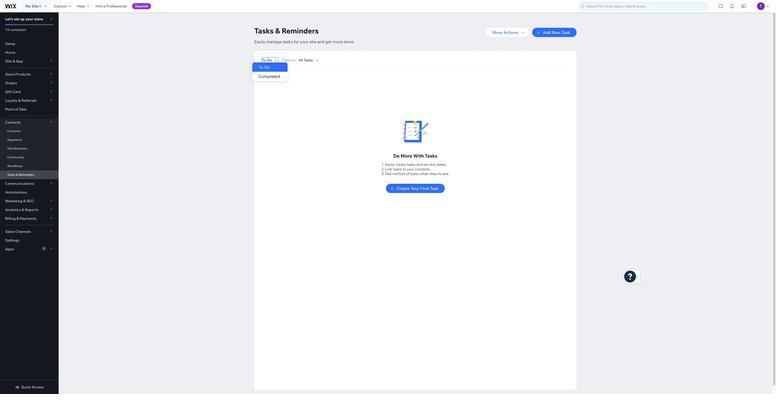 Task type: locate. For each thing, give the bounding box(es) containing it.
1 vertical spatial tasks & reminders
[[7, 173, 34, 177]]

store products
[[5, 72, 31, 77]]

completed
[[258, 74, 280, 79]]

of left sale
[[15, 107, 18, 112]]

& left seo
[[23, 199, 26, 203]]

contacts.
[[415, 167, 431, 171]]

1 vertical spatial do
[[264, 65, 270, 70]]

do for the to-do option
[[264, 65, 270, 70]]

1 horizontal spatial 1
[[43, 247, 45, 250]]

contacts button
[[0, 118, 59, 127]]

add new task
[[543, 30, 570, 35]]

communications
[[5, 181, 34, 186]]

let's set up your store
[[5, 17, 43, 21]]

help
[[77, 4, 85, 8]]

sidebar element
[[0, 12, 59, 394]]

do inside option
[[264, 65, 270, 70]]

to- for the to-do option
[[258, 65, 264, 70]]

1 vertical spatial of
[[406, 171, 410, 176]]

2 vertical spatial your
[[407, 167, 414, 171]]

community
[[7, 155, 24, 159]]

& left app
[[13, 59, 15, 63]]

upgrade button
[[132, 3, 151, 9]]

your right to
[[407, 167, 414, 171]]

do more with tasks
[[393, 153, 437, 159]]

add
[[543, 30, 551, 35]]

more actions
[[493, 30, 518, 35]]

0 horizontal spatial more
[[401, 153, 412, 159]]

task right the new
[[562, 30, 570, 35]]

filter
[[282, 58, 291, 62]]

1 vertical spatial and
[[416, 162, 423, 167]]

loyalty & referrals
[[5, 98, 37, 103]]

1 horizontal spatial more
[[493, 30, 503, 35]]

list box containing to-do
[[252, 62, 288, 81]]

tasks left when
[[410, 171, 419, 176]]

site
[[32, 4, 38, 8], [5, 59, 12, 63], [7, 147, 13, 150]]

gift
[[5, 89, 12, 94]]

contacts down point of sale
[[5, 120, 21, 125]]

to- down to-do "button" at the top left of page
[[258, 65, 264, 70]]

help button
[[74, 0, 92, 12]]

gift card
[[5, 89, 21, 94]]

& for billing & payments "dropdown button"
[[17, 216, 19, 221]]

set left up
[[14, 17, 19, 21]]

of inside the sidebar element
[[15, 107, 18, 112]]

2 vertical spatial site
[[7, 147, 13, 150]]

notified
[[392, 171, 405, 176]]

store products button
[[0, 70, 59, 79]]

1 vertical spatial set
[[424, 162, 429, 167]]

to-
[[262, 58, 267, 62], [258, 65, 264, 70]]

to- up completed
[[262, 58, 267, 62]]

workflows link
[[0, 162, 59, 170]]

1 horizontal spatial and
[[416, 162, 423, 167]]

site down segments
[[7, 147, 13, 150]]

setup
[[5, 41, 15, 46]]

actions
[[504, 30, 518, 35]]

products
[[15, 72, 31, 77]]

0 horizontal spatial set
[[14, 17, 19, 21]]

home
[[5, 50, 15, 55]]

site inside popup button
[[5, 59, 12, 63]]

& inside dropdown button
[[23, 199, 26, 203]]

1 horizontal spatial of
[[406, 171, 410, 176]]

0 horizontal spatial reminders
[[19, 173, 34, 177]]

of
[[15, 107, 18, 112], [406, 171, 410, 176]]

professional
[[106, 4, 127, 8]]

0 vertical spatial site
[[32, 4, 38, 8]]

due.
[[442, 171, 449, 176]]

& inside "dropdown button"
[[17, 216, 19, 221]]

billing & payments
[[5, 216, 36, 221]]

0 horizontal spatial tasks & reminders
[[7, 173, 34, 177]]

1 vertical spatial 1
[[43, 247, 45, 250]]

0 horizontal spatial your
[[25, 17, 33, 21]]

1 down settings 'link'
[[43, 247, 45, 250]]

tasks left for
[[283, 39, 293, 44]]

& right the loyalty
[[18, 98, 21, 103]]

1 vertical spatial task
[[430, 186, 439, 191]]

and down 'with'
[[416, 162, 423, 167]]

site for site & app
[[5, 59, 12, 63]]

more left actions
[[493, 30, 503, 35]]

1 vertical spatial reminders
[[19, 173, 34, 177]]

your right for
[[300, 39, 309, 44]]

list box
[[252, 62, 288, 81]]

& for analytics & reports popup button
[[22, 207, 24, 212]]

point
[[5, 107, 14, 112]]

to-do for to-do "button" at the top left of page
[[262, 58, 272, 62]]

store
[[5, 72, 14, 77]]

0 vertical spatial and
[[317, 39, 324, 44]]

0 vertical spatial 1
[[39, 4, 41, 8]]

0 vertical spatial easily
[[254, 39, 265, 44]]

& down workflows
[[16, 173, 18, 177]]

to- inside option
[[258, 65, 264, 70]]

dates.
[[437, 162, 447, 167]]

to-do inside option
[[258, 65, 270, 70]]

quick access button
[[15, 385, 44, 389]]

tasks
[[254, 26, 274, 35], [304, 58, 313, 62], [425, 153, 437, 159], [7, 173, 15, 177]]

do down to-do "button" at the top left of page
[[264, 65, 270, 70]]

&
[[275, 26, 280, 35], [13, 59, 15, 63], [18, 98, 21, 103], [16, 173, 18, 177], [23, 199, 26, 203], [22, 207, 24, 212], [17, 216, 19, 221]]

analytics & reports
[[5, 207, 38, 212]]

task
[[562, 30, 570, 35], [430, 186, 439, 191]]

0 horizontal spatial 1
[[39, 4, 41, 8]]

1 right my
[[39, 4, 41, 8]]

easily inside 1. easily create tasks and set due dates. 2. link tasks to your contacts. 3. get notified of tasks when they're due.
[[385, 162, 395, 167]]

your right up
[[25, 17, 33, 21]]

your
[[25, 17, 33, 21], [300, 39, 309, 44], [407, 167, 414, 171]]

my site 1
[[25, 4, 41, 8]]

gift card button
[[0, 87, 59, 96]]

easily left the manage
[[254, 39, 265, 44]]

tasks
[[283, 39, 293, 44], [407, 162, 416, 167], [393, 167, 402, 171], [410, 171, 419, 176]]

0 vertical spatial to-
[[262, 58, 267, 62]]

tasks & reminders up for
[[254, 26, 319, 35]]

& right billing
[[17, 216, 19, 221]]

for
[[294, 39, 299, 44]]

do up create
[[393, 153, 400, 159]]

0 vertical spatial contacts
[[5, 120, 21, 125]]

and left get
[[317, 39, 324, 44]]

reminders down workflows link
[[19, 173, 34, 177]]

contacts inside dropdown button
[[5, 120, 21, 125]]

0 vertical spatial reminders
[[282, 26, 319, 35]]

& inside 'dropdown button'
[[18, 98, 21, 103]]

1 horizontal spatial task
[[562, 30, 570, 35]]

contacts link
[[0, 127, 59, 135]]

0 vertical spatial to-do
[[262, 58, 272, 62]]

channels
[[15, 229, 31, 234]]

1 horizontal spatial reminders
[[282, 26, 319, 35]]

more inside button
[[493, 30, 503, 35]]

and inside 1. easily create tasks and set due dates. 2. link tasks to your contacts. 3. get notified of tasks when they're due.
[[416, 162, 423, 167]]

1 vertical spatial site
[[5, 59, 12, 63]]

1. easily create tasks and set due dates. 2. link tasks to your contacts. 3. get notified of tasks when they're due.
[[382, 162, 449, 176]]

to-do up completed
[[262, 58, 272, 62]]

reminders
[[282, 26, 319, 35], [19, 173, 34, 177]]

hire
[[96, 4, 103, 8]]

orders button
[[0, 79, 59, 87]]

0 vertical spatial tasks & reminders
[[254, 26, 319, 35]]

site down home
[[5, 59, 12, 63]]

more
[[493, 30, 503, 35], [401, 153, 412, 159]]

first
[[420, 186, 429, 191]]

1 vertical spatial easily
[[385, 162, 395, 167]]

easily right '1.' at top
[[385, 162, 395, 167]]

reminders up for
[[282, 26, 319, 35]]

tasks & reminders
[[254, 26, 319, 35], [7, 173, 34, 177]]

do up completed
[[267, 58, 272, 62]]

0 vertical spatial do
[[267, 58, 272, 62]]

1 vertical spatial to-do
[[258, 65, 270, 70]]

site for site members
[[7, 147, 13, 150]]

Search for tools, apps, help & more... field
[[585, 3, 706, 10]]

tasks right all
[[304, 58, 313, 62]]

tasks & reminders up communications
[[7, 173, 34, 177]]

settings
[[5, 238, 19, 243]]

set left due
[[424, 162, 429, 167]]

0 vertical spatial your
[[25, 17, 33, 21]]

task right "first"
[[430, 186, 439, 191]]

0 horizontal spatial of
[[15, 107, 18, 112]]

all tasks
[[299, 58, 313, 62]]

your
[[411, 186, 419, 191]]

tasks down workflows
[[7, 173, 15, 177]]

site right my
[[32, 4, 38, 8]]

loyalty
[[5, 98, 17, 103]]

0 vertical spatial more
[[493, 30, 503, 35]]

marketing
[[5, 199, 22, 203]]

contacts up segments
[[7, 129, 20, 133]]

0 vertical spatial set
[[14, 17, 19, 21]]

& for site & app popup button
[[13, 59, 15, 63]]

more up create
[[401, 153, 412, 159]]

1 vertical spatial contacts
[[7, 129, 20, 133]]

& for tasks & reminders link
[[16, 173, 18, 177]]

& left reports
[[22, 207, 24, 212]]

1 vertical spatial to-
[[258, 65, 264, 70]]

& for marketing & seo dropdown button
[[23, 199, 26, 203]]

1 horizontal spatial your
[[300, 39, 309, 44]]

your inside the sidebar element
[[25, 17, 33, 21]]

to
[[403, 167, 406, 171]]

2 horizontal spatial your
[[407, 167, 414, 171]]

easily
[[254, 39, 265, 44], [385, 162, 395, 167]]

new
[[552, 30, 561, 35]]

to-do down to-do "button" at the top left of page
[[258, 65, 270, 70]]

1 horizontal spatial set
[[424, 162, 429, 167]]

contacts for contacts dropdown button
[[5, 120, 21, 125]]

0 vertical spatial of
[[15, 107, 18, 112]]

0 vertical spatial task
[[562, 30, 570, 35]]

sales
[[5, 229, 14, 234]]

create
[[397, 186, 410, 191]]

1 horizontal spatial easily
[[385, 162, 395, 167]]

analytics
[[5, 207, 21, 212]]

hire a professional link
[[92, 0, 130, 12]]

hire a professional
[[96, 4, 127, 8]]

tasks & reminders inside the sidebar element
[[7, 173, 34, 177]]

of right to
[[406, 171, 410, 176]]

site members
[[7, 147, 28, 150]]



Task type: vqa. For each thing, say whether or not it's contained in the screenshot.
list
no



Task type: describe. For each thing, give the bounding box(es) containing it.
1/6
[[5, 28, 10, 32]]

tasks left to
[[393, 167, 402, 171]]

get
[[325, 39, 332, 44]]

2 vertical spatial do
[[393, 153, 400, 159]]

& up the manage
[[275, 26, 280, 35]]

card
[[12, 89, 21, 94]]

0 horizontal spatial and
[[317, 39, 324, 44]]

reports
[[25, 207, 38, 212]]

billing
[[5, 216, 16, 221]]

1/6 completed
[[5, 28, 26, 32]]

site
[[309, 39, 316, 44]]

automations
[[5, 190, 27, 195]]

segments link
[[0, 135, 59, 144]]

apps
[[5, 247, 14, 251]]

create your first task
[[397, 186, 439, 191]]

to- for to-do "button" at the top left of page
[[262, 58, 267, 62]]

due
[[429, 162, 436, 167]]

explore
[[54, 4, 67, 8]]

analytics & reports button
[[0, 205, 59, 214]]

up
[[20, 17, 25, 21]]

of inside 1. easily create tasks and set due dates. 2. link tasks to your contacts. 3. get notified of tasks when they're due.
[[406, 171, 410, 176]]

access
[[32, 385, 44, 389]]

0 horizontal spatial easily
[[254, 39, 265, 44]]

with
[[413, 153, 424, 159]]

billing & payments button
[[0, 214, 59, 223]]

to-do for the to-do option
[[258, 65, 270, 70]]

automations link
[[0, 188, 59, 197]]

tasks & reminders link
[[0, 170, 59, 179]]

a
[[103, 4, 105, 8]]

referrals
[[21, 98, 37, 103]]

loyalty & referrals button
[[0, 96, 59, 105]]

2.
[[382, 167, 384, 171]]

settings link
[[0, 236, 59, 245]]

sale
[[19, 107, 26, 112]]

set inside the sidebar element
[[14, 17, 19, 21]]

members
[[14, 147, 28, 150]]

add new task button
[[532, 28, 577, 37]]

1.
[[382, 162, 384, 167]]

marketing & seo
[[5, 199, 34, 203]]

marketing & seo button
[[0, 197, 59, 205]]

filter by:
[[282, 58, 297, 62]]

by:
[[292, 58, 297, 62]]

completed
[[10, 28, 26, 32]]

do for to-do "button" at the top left of page
[[267, 58, 272, 62]]

home link
[[0, 48, 59, 57]]

seo
[[26, 199, 34, 203]]

1 inside the sidebar element
[[43, 247, 45, 250]]

tasks up the manage
[[254, 26, 274, 35]]

payments
[[20, 216, 36, 221]]

1 vertical spatial your
[[300, 39, 309, 44]]

store
[[34, 17, 43, 21]]

app
[[16, 59, 23, 63]]

tasks inside the sidebar element
[[7, 173, 15, 177]]

more
[[333, 39, 343, 44]]

upgrade
[[135, 4, 148, 8]]

site members link
[[0, 144, 59, 153]]

easily manage tasks for your site and get more done.
[[254, 39, 354, 44]]

done.
[[344, 39, 354, 44]]

communications button
[[0, 179, 59, 188]]

0 horizontal spatial task
[[430, 186, 439, 191]]

to-do button
[[262, 58, 278, 62]]

1 horizontal spatial tasks & reminders
[[254, 26, 319, 35]]

segments
[[7, 138, 22, 142]]

manage
[[266, 39, 282, 44]]

tasks up due
[[425, 153, 437, 159]]

more actions button
[[486, 28, 529, 37]]

contacts for contacts link
[[7, 129, 20, 133]]

they're
[[430, 171, 441, 176]]

my
[[25, 4, 31, 8]]

when
[[420, 171, 429, 176]]

sales channels
[[5, 229, 31, 234]]

tasks right to
[[407, 162, 416, 167]]

& for loyalty & referrals 'dropdown button'
[[18, 98, 21, 103]]

1 vertical spatial more
[[401, 153, 412, 159]]

reminders inside the sidebar element
[[19, 173, 34, 177]]

create
[[395, 162, 406, 167]]

point of sale link
[[0, 105, 59, 114]]

get
[[385, 171, 392, 176]]

setup link
[[0, 39, 59, 48]]

your inside 1. easily create tasks and set due dates. 2. link tasks to your contacts. 3. get notified of tasks when they're due.
[[407, 167, 414, 171]]

quick access
[[21, 385, 44, 389]]

to-do option
[[252, 62, 288, 72]]

sales channels button
[[0, 227, 59, 236]]

all tasks button
[[299, 58, 319, 62]]

3.
[[382, 171, 385, 176]]

all
[[299, 58, 303, 62]]

let's
[[5, 17, 13, 21]]

set inside 1. easily create tasks and set due dates. 2. link tasks to your contacts. 3. get notified of tasks when they're due.
[[424, 162, 429, 167]]

site & app button
[[0, 57, 59, 66]]

orders
[[5, 81, 17, 85]]



